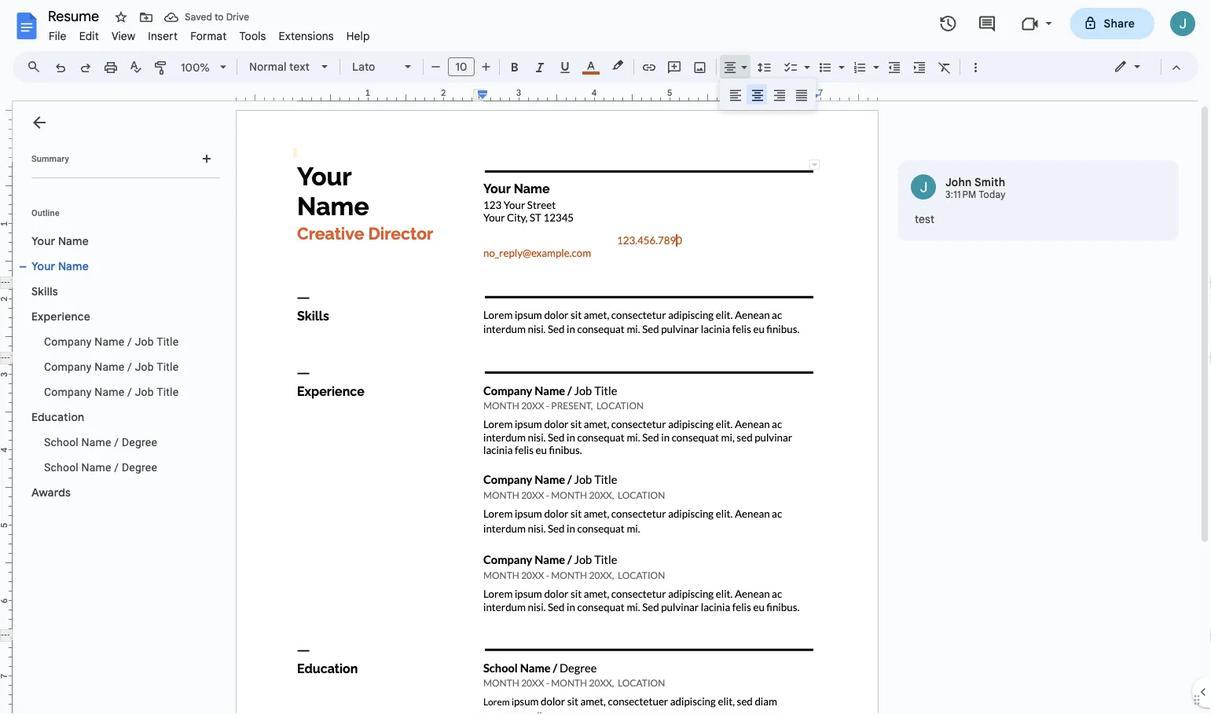 Task type: vqa. For each thing, say whether or not it's contained in the screenshot.
Right Margin image
no



Task type: locate. For each thing, give the bounding box(es) containing it.
company name / job title
[[44, 335, 179, 348], [44, 360, 179, 373], [44, 386, 179, 399]]

2 your name from the top
[[31, 259, 89, 273]]

today
[[979, 189, 1006, 201]]

Star checkbox
[[110, 6, 132, 28]]

0 vertical spatial your
[[31, 234, 55, 248]]

2 vertical spatial job
[[135, 386, 154, 399]]

2 company name / job title from the top
[[44, 360, 179, 373]]

list containing john smith
[[899, 160, 1179, 241]]

0 vertical spatial school
[[44, 436, 79, 449]]

2 job from the top
[[135, 360, 154, 373]]

1 vertical spatial your name
[[31, 259, 89, 273]]

school up awards
[[44, 461, 79, 474]]

extensions menu item
[[273, 27, 340, 45]]

1 vertical spatial title
[[157, 360, 179, 373]]

to
[[215, 11, 224, 23]]

experience
[[31, 310, 91, 324]]

normal
[[249, 60, 287, 74]]

1 vertical spatial school
[[44, 461, 79, 474]]

2 vertical spatial company
[[44, 386, 92, 399]]

school
[[44, 436, 79, 449], [44, 461, 79, 474]]

menu bar inside "menu bar" banner
[[42, 20, 376, 46]]

menu bar
[[42, 20, 376, 46]]

name
[[58, 234, 89, 248], [58, 259, 89, 273], [95, 335, 124, 348], [95, 360, 124, 373], [95, 386, 124, 399], [81, 436, 111, 449], [81, 461, 111, 474]]

1 vertical spatial company name / job title
[[44, 360, 179, 373]]

outline heading
[[13, 207, 226, 229]]

2 school from the top
[[44, 461, 79, 474]]

school name / degree
[[44, 436, 157, 449], [44, 461, 157, 474]]

awards
[[31, 486, 71, 500]]

0 vertical spatial title
[[157, 335, 179, 348]]

menu bar banner
[[0, 0, 1212, 715]]

view menu item
[[105, 27, 142, 45]]

file
[[49, 29, 67, 43]]

your name down outline
[[31, 234, 89, 248]]

2 title from the top
[[157, 360, 179, 373]]

job
[[135, 335, 154, 348], [135, 360, 154, 373], [135, 386, 154, 399]]

1 vertical spatial job
[[135, 360, 154, 373]]

1 vertical spatial your
[[31, 259, 55, 273]]

/
[[127, 335, 132, 348], [127, 360, 132, 373], [127, 386, 132, 399], [114, 436, 119, 449], [114, 461, 119, 474]]

your up skills
[[31, 259, 55, 273]]

2 vertical spatial title
[[157, 386, 179, 399]]

1 job from the top
[[135, 335, 154, 348]]

your down outline
[[31, 234, 55, 248]]

Font size field
[[448, 57, 481, 77]]

0 vertical spatial job
[[135, 335, 154, 348]]

0 vertical spatial school name / degree
[[44, 436, 157, 449]]

list inside application
[[899, 160, 1179, 241]]

1 title from the top
[[157, 335, 179, 348]]

0 vertical spatial company
[[44, 335, 92, 348]]

school name / degree down education on the bottom left of the page
[[44, 436, 157, 449]]

share
[[1104, 17, 1135, 30]]

format
[[190, 29, 227, 43]]

outline
[[31, 208, 60, 218]]

saved
[[185, 11, 212, 23]]

1 school from the top
[[44, 436, 79, 449]]

school down education on the bottom left of the page
[[44, 436, 79, 449]]

mode and view toolbar
[[1102, 51, 1190, 83]]

your name
[[31, 234, 89, 248], [31, 259, 89, 273]]

document outline element
[[13, 101, 226, 715]]

1 vertical spatial company
[[44, 360, 92, 373]]

Zoom text field
[[177, 57, 215, 79]]

2 degree from the top
[[122, 461, 157, 474]]

application
[[0, 0, 1212, 715]]

saved to drive button
[[160, 6, 253, 28]]

insert
[[148, 29, 178, 43]]

title
[[157, 335, 179, 348], [157, 360, 179, 373], [157, 386, 179, 399]]

1 your name from the top
[[31, 234, 89, 248]]

2 vertical spatial company name / job title
[[44, 386, 179, 399]]

list
[[899, 160, 1179, 241]]

summary
[[31, 154, 69, 164]]

1 vertical spatial school name / degree
[[44, 461, 157, 474]]

lato
[[352, 60, 375, 74]]

degree
[[122, 436, 157, 449], [122, 461, 157, 474]]

0 vertical spatial your name
[[31, 234, 89, 248]]

highlight color image
[[609, 56, 627, 75]]

click to select borders image
[[810, 160, 820, 170]]

your name up skills
[[31, 259, 89, 273]]

0 vertical spatial company name / job title
[[44, 335, 179, 348]]

0 vertical spatial degree
[[122, 436, 157, 449]]

1 vertical spatial degree
[[122, 461, 157, 474]]

school name / degree up awards
[[44, 461, 157, 474]]

menu bar containing file
[[42, 20, 376, 46]]

menu
[[720, 79, 816, 110]]

company
[[44, 335, 92, 348], [44, 360, 92, 373], [44, 386, 92, 399]]

your
[[31, 234, 55, 248], [31, 259, 55, 273]]



Task type: describe. For each thing, give the bounding box(es) containing it.
1 your from the top
[[31, 234, 55, 248]]

1 company name / job title from the top
[[44, 335, 179, 348]]

share button
[[1070, 8, 1155, 39]]

normal text
[[249, 60, 310, 74]]

insert menu item
[[142, 27, 184, 45]]

3:11 pm
[[946, 189, 977, 201]]

extensions
[[279, 29, 334, 43]]

menu inside application
[[720, 79, 816, 110]]

checklist menu image
[[800, 57, 811, 62]]

smith
[[975, 175, 1006, 189]]

3 company from the top
[[44, 386, 92, 399]]

3 company name / job title from the top
[[44, 386, 179, 399]]

education
[[31, 410, 84, 424]]

view
[[112, 29, 135, 43]]

edit
[[79, 29, 99, 43]]

main toolbar
[[46, 0, 988, 610]]

file menu item
[[42, 27, 73, 45]]

Menus field
[[20, 56, 54, 78]]

help
[[347, 29, 370, 43]]

styles list. normal text selected. option
[[249, 56, 312, 78]]

application containing share
[[0, 0, 1212, 715]]

format menu item
[[184, 27, 233, 45]]

drive
[[226, 11, 249, 23]]

summary heading
[[31, 153, 69, 165]]

1 degree from the top
[[122, 436, 157, 449]]

3 title from the top
[[157, 386, 179, 399]]

text
[[289, 60, 310, 74]]

tools menu item
[[233, 27, 273, 45]]

3 job from the top
[[135, 386, 154, 399]]

2 company from the top
[[44, 360, 92, 373]]

edit menu item
[[73, 27, 105, 45]]

john
[[946, 175, 972, 189]]

line & paragraph spacing image
[[756, 56, 774, 78]]

1 company from the top
[[44, 335, 92, 348]]

2 school name / degree from the top
[[44, 461, 157, 474]]

tools
[[239, 29, 266, 43]]

test
[[915, 212, 935, 226]]

insert image image
[[691, 56, 710, 78]]

skills
[[31, 285, 58, 298]]

john smith image
[[911, 175, 936, 200]]

text color image
[[583, 56, 600, 75]]

Rename text field
[[42, 6, 108, 25]]

saved to drive
[[185, 11, 249, 23]]

john smith 3:11 pm today
[[946, 175, 1006, 201]]

help menu item
[[340, 27, 376, 45]]

2 your from the top
[[31, 259, 55, 273]]

1 school name / degree from the top
[[44, 436, 157, 449]]

font list. lato selected. option
[[352, 56, 395, 78]]

Font size text field
[[449, 57, 474, 76]]

Zoom field
[[175, 56, 234, 80]]



